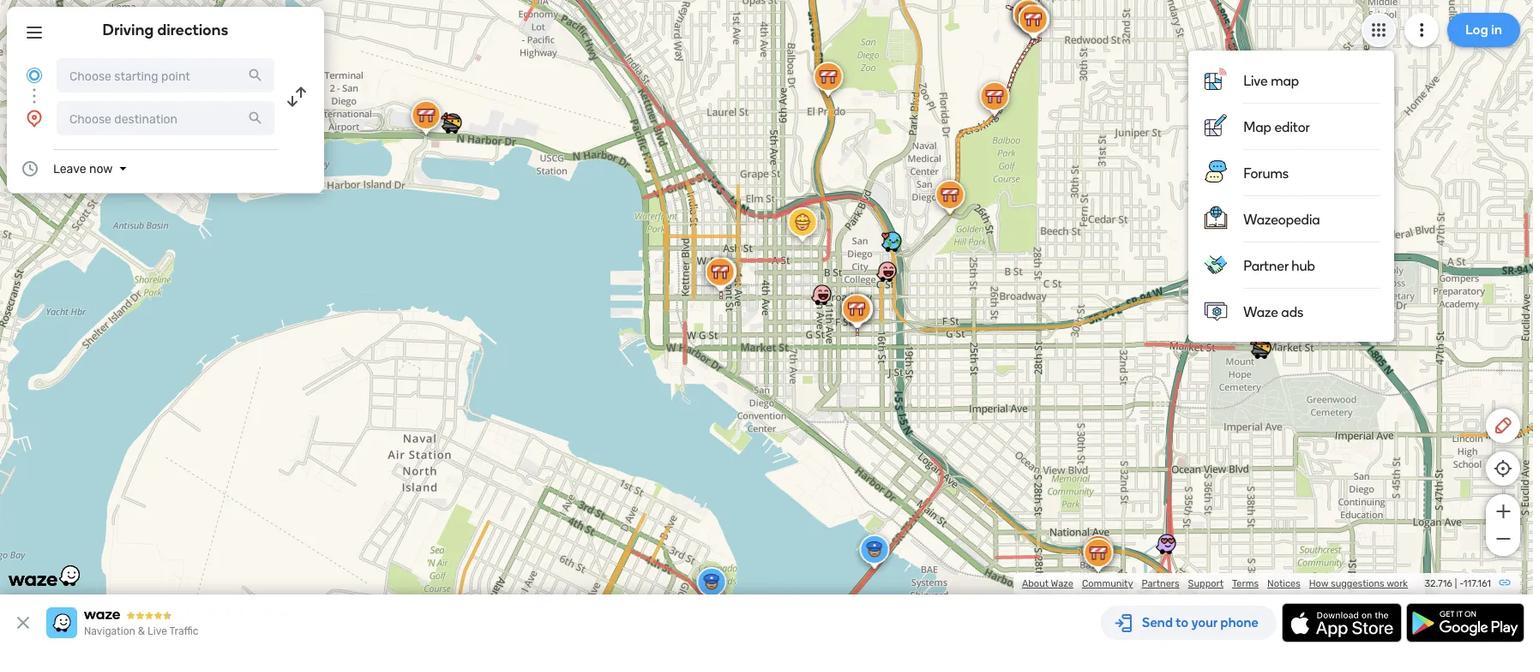 Task type: describe. For each thing, give the bounding box(es) containing it.
support
[[1189, 579, 1224, 590]]

suggestions
[[1331, 579, 1385, 590]]

community
[[1083, 579, 1134, 590]]

clock image
[[20, 159, 40, 179]]

|
[[1455, 579, 1458, 590]]

partners link
[[1142, 579, 1180, 590]]

location image
[[24, 108, 45, 129]]

waze
[[1051, 579, 1074, 590]]

navigation
[[84, 626, 135, 638]]

x image
[[13, 613, 33, 634]]

117.161
[[1464, 579, 1492, 590]]

pencil image
[[1494, 416, 1514, 437]]

current location image
[[24, 65, 45, 86]]

about
[[1023, 579, 1049, 590]]

zoom out image
[[1493, 529, 1515, 550]]

driving
[[103, 21, 154, 39]]

live
[[148, 626, 167, 638]]

about waze link
[[1023, 579, 1074, 590]]

now
[[89, 162, 113, 176]]

work
[[1387, 579, 1409, 590]]

&
[[138, 626, 145, 638]]

terms
[[1233, 579, 1259, 590]]

terms link
[[1233, 579, 1259, 590]]

link image
[[1499, 576, 1512, 590]]

32.716 | -117.161
[[1425, 579, 1492, 590]]



Task type: locate. For each thing, give the bounding box(es) containing it.
navigation & live traffic
[[84, 626, 198, 638]]

about waze community partners support terms notices how suggestions work
[[1023, 579, 1409, 590]]

Choose destination text field
[[57, 101, 275, 136]]

traffic
[[169, 626, 198, 638]]

zoom in image
[[1493, 502, 1515, 522]]

driving directions
[[103, 21, 229, 39]]

directions
[[157, 21, 229, 39]]

leave
[[53, 162, 86, 176]]

-
[[1460, 579, 1464, 590]]

leave now
[[53, 162, 113, 176]]

partners
[[1142, 579, 1180, 590]]

32.716
[[1425, 579, 1453, 590]]

notices link
[[1268, 579, 1301, 590]]

notices
[[1268, 579, 1301, 590]]

Choose starting point text field
[[57, 58, 275, 93]]

how suggestions work link
[[1310, 579, 1409, 590]]

how
[[1310, 579, 1329, 590]]

community link
[[1083, 579, 1134, 590]]

support link
[[1189, 579, 1224, 590]]



Task type: vqa. For each thing, say whether or not it's contained in the screenshot.
THE "LIVE"
yes



